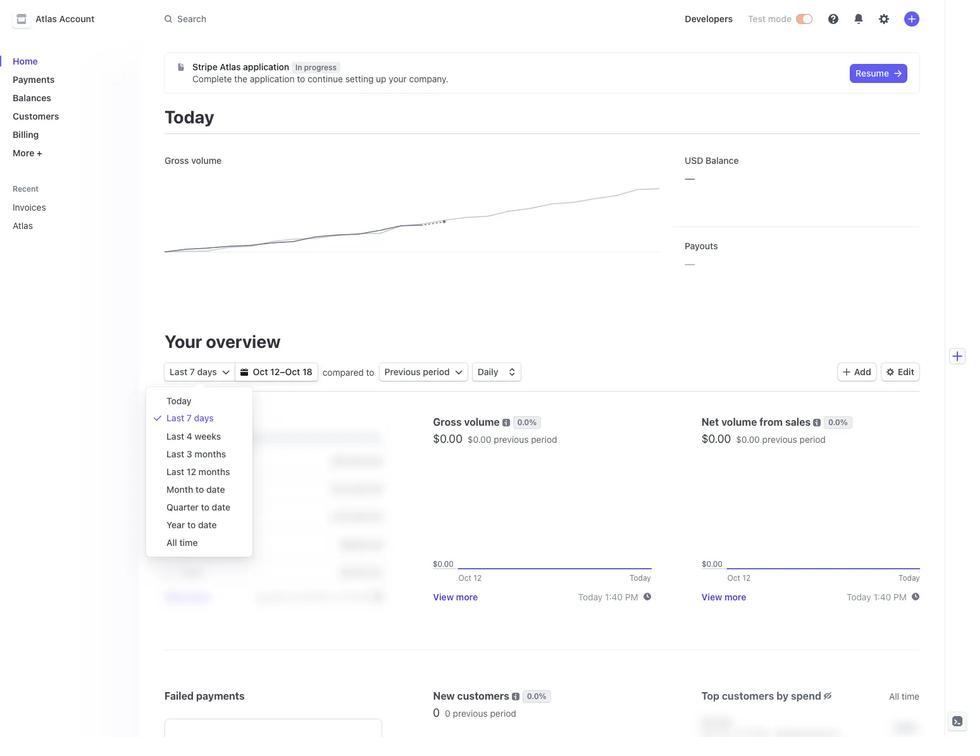 Task type: locate. For each thing, give the bounding box(es) containing it.
last inside popup button
[[170, 367, 188, 377]]

stripe
[[192, 61, 218, 72]]

1 vertical spatial application
[[250, 73, 295, 84]]

1 horizontal spatial view
[[433, 592, 454, 602]]

—
[[685, 171, 696, 186], [685, 256, 696, 271]]

0 horizontal spatial 0
[[433, 707, 440, 720]]

customers left by
[[722, 691, 775, 702]]

1 horizontal spatial 1:40
[[874, 592, 892, 602]]

core navigation links element
[[8, 51, 129, 163]]

view for net volume from sales
[[702, 592, 723, 602]]

2 $5000.00 from the top
[[340, 567, 383, 578]]

developers
[[685, 13, 733, 24]]

1 pm from the left
[[625, 592, 639, 602]]

1 vertical spatial gross
[[433, 417, 462, 428]]

svg image
[[222, 369, 230, 376], [455, 369, 463, 376]]

more for gross volume
[[456, 592, 478, 602]]

net
[[702, 417, 719, 428]]

previous inside 0 0 previous period
[[453, 708, 488, 719]]

0 horizontal spatial atlas
[[13, 220, 33, 231]]

2 1:40 from the left
[[874, 592, 892, 602]]

last up last 4 weeks
[[167, 413, 184, 424]]

today inside today button
[[167, 396, 192, 406]]

today
[[165, 106, 214, 127], [167, 396, 192, 406], [579, 592, 603, 602], [847, 592, 872, 602]]

2 today 1:40 pm from the left
[[847, 592, 907, 602]]

view more for net volume from sales
[[702, 592, 747, 602]]

12 inside button
[[187, 467, 196, 477]]

1 horizontal spatial customers
[[722, 691, 775, 702]]

1 horizontal spatial info image
[[814, 419, 821, 427]]

svg image left stripe
[[177, 63, 185, 71]]

1 view more link from the left
[[165, 592, 209, 602]]

date down "last 12 months" button
[[206, 484, 225, 495]]

weeks
[[195, 431, 221, 442]]

atlas inside button
[[35, 13, 57, 24]]

0 horizontal spatial 12
[[187, 467, 196, 477]]

1 $0.00 $0.00 previous period from the left
[[433, 432, 558, 446]]

application right the
[[250, 73, 295, 84]]

to right compared
[[366, 367, 375, 378]]

last 7 days up 4
[[167, 413, 214, 424]]

by
[[777, 691, 789, 702]]

1 horizontal spatial 0
[[445, 708, 451, 719]]

last 7 days
[[170, 367, 217, 377], [167, 413, 214, 424]]

payments up 4
[[165, 417, 213, 428]]

1 vertical spatial 7
[[187, 413, 192, 424]]

customers for new
[[457, 691, 510, 702]]

0 horizontal spatial previous
[[453, 708, 488, 719]]

svg image down your overview
[[222, 369, 230, 376]]

0 horizontal spatial pm
[[625, 592, 639, 602]]

0 vertical spatial last 7 days
[[170, 367, 217, 377]]

0 vertical spatial gross
[[165, 155, 189, 166]]

test
[[748, 13, 766, 24]]

2 info image from the left
[[814, 419, 821, 427]]

0 vertical spatial all time
[[167, 538, 198, 548]]

home link
[[8, 51, 129, 72]]

payments up 'balances' on the top of the page
[[13, 74, 55, 85]]

1 vertical spatial $5000.00
[[340, 567, 383, 578]]

7 up today button
[[190, 367, 195, 377]]

to inside the "quarter to date" button
[[201, 502, 210, 513]]

previous
[[494, 434, 529, 445], [763, 434, 798, 445], [453, 708, 488, 719]]

atlas link
[[8, 215, 111, 236]]

0 horizontal spatial view
[[165, 592, 185, 602]]

— down payouts
[[685, 256, 696, 271]]

atlas left account
[[35, 13, 57, 24]]

0 horizontal spatial view more link
[[165, 592, 209, 602]]

0 vertical spatial days
[[197, 367, 217, 377]]

year
[[167, 520, 185, 531]]

customers link
[[8, 106, 129, 127]]

time
[[179, 538, 198, 548], [902, 691, 920, 702]]

svg image right previous period
[[455, 369, 463, 376]]

0 horizontal spatial volume
[[191, 155, 222, 166]]

1 horizontal spatial today 1:40 pm
[[847, 592, 907, 602]]

1 today 1:40 pm from the left
[[579, 592, 639, 602]]

view more link
[[165, 592, 209, 602], [433, 592, 478, 602], [702, 592, 747, 602]]

0 horizontal spatial gross
[[165, 155, 189, 166]]

date down the month to date button
[[212, 502, 231, 513]]

2 horizontal spatial view
[[702, 592, 723, 602]]

0 vertical spatial all
[[167, 538, 177, 548]]

2 horizontal spatial view more link
[[702, 592, 747, 602]]

1 horizontal spatial atlas
[[35, 13, 57, 24]]

customers up 0 0 previous period
[[457, 691, 510, 702]]

top
[[702, 691, 720, 702]]

months
[[195, 449, 226, 460], [199, 467, 230, 477]]

days for last 7 days popup button
[[197, 367, 217, 377]]

Search text field
[[157, 7, 514, 31]]

application
[[243, 61, 289, 72], [250, 73, 295, 84]]

1 info image from the left
[[502, 419, 510, 427]]

12 down 3
[[187, 467, 196, 477]]

date down the "quarter to date" button
[[198, 520, 217, 531]]

— down usd
[[685, 171, 696, 186]]

your
[[389, 73, 407, 84]]

previous period
[[385, 367, 450, 377]]

— inside 'payouts —'
[[685, 256, 696, 271]]

2 horizontal spatial atlas
[[220, 61, 241, 72]]

recent element
[[0, 197, 139, 236]]

1 vertical spatial months
[[199, 467, 230, 477]]

1 vertical spatial 12
[[187, 467, 196, 477]]

0 horizontal spatial customers
[[457, 691, 510, 702]]

svg image down overview
[[240, 369, 248, 376]]

company.
[[409, 73, 449, 84]]

pm for gross volume
[[625, 592, 639, 602]]

1 horizontal spatial oct
[[285, 367, 300, 377]]

2 view from the left
[[433, 592, 454, 602]]

2 horizontal spatial more
[[725, 592, 747, 602]]

customers
[[457, 691, 510, 702], [722, 691, 775, 702]]

2 vertical spatial date
[[198, 520, 217, 531]]

all time
[[167, 538, 198, 548], [890, 691, 920, 702]]

last down your
[[170, 367, 188, 377]]

0 horizontal spatial today 1:40 pm
[[579, 592, 639, 602]]

0 horizontal spatial all time
[[167, 538, 198, 548]]

edit button
[[882, 363, 920, 381]]

12 for months
[[187, 467, 196, 477]]

0 horizontal spatial time
[[179, 538, 198, 548]]

2 more from the left
[[456, 592, 478, 602]]

to down "last 12 months" button
[[196, 484, 204, 495]]

net volume from sales
[[702, 417, 811, 428]]

year to date button
[[149, 517, 250, 534]]

days for last 7 days button
[[194, 413, 214, 424]]

more for net volume from sales
[[725, 592, 747, 602]]

atlas up the
[[220, 61, 241, 72]]

0 vertical spatial date
[[206, 484, 225, 495]]

settings image
[[879, 14, 890, 24]]

3 more from the left
[[725, 592, 747, 602]]

1 vertical spatial —
[[685, 256, 696, 271]]

0 horizontal spatial more
[[188, 592, 209, 602]]

to for month to date
[[196, 484, 204, 495]]

last up month
[[167, 467, 184, 477]]

1 1:40 from the left
[[605, 592, 623, 602]]

date for month to date
[[206, 484, 225, 495]]

1 horizontal spatial pm
[[894, 592, 907, 602]]

0 vertical spatial payments
[[13, 74, 55, 85]]

to down the in
[[297, 73, 305, 84]]

1 horizontal spatial $0.00 $0.00 previous period
[[702, 432, 826, 446]]

2 — from the top
[[685, 256, 696, 271]]

oct left the 18
[[285, 367, 300, 377]]

days
[[197, 367, 217, 377], [194, 413, 214, 424]]

months inside button
[[199, 467, 230, 477]]

svg image right resume
[[895, 70, 902, 77]]

last 7 days button
[[165, 363, 235, 381]]

1 vertical spatial payments
[[165, 417, 213, 428]]

0 horizontal spatial view more
[[165, 592, 209, 602]]

$0.00 $0.00 previous period
[[433, 432, 558, 446], [702, 432, 826, 446]]

previous for gross volume
[[494, 434, 529, 445]]

toolbar
[[838, 363, 920, 381]]

1 horizontal spatial all
[[890, 691, 900, 702]]

period for net volume from sales
[[800, 434, 826, 445]]

help image
[[829, 14, 839, 24]]

period
[[423, 367, 450, 377], [531, 434, 558, 445], [800, 434, 826, 445], [490, 708, 517, 719]]

2 svg image from the left
[[455, 369, 463, 376]]

3 view from the left
[[702, 592, 723, 602]]

1:40
[[605, 592, 623, 602], [874, 592, 892, 602]]

0 horizontal spatial oct
[[253, 367, 268, 377]]

month to date button
[[149, 481, 250, 499]]

$0.00 $0.00 previous period for net volume from sales
[[702, 432, 826, 446]]

spend
[[791, 691, 822, 702]]

1 svg image from the left
[[222, 369, 230, 376]]

days inside popup button
[[197, 367, 217, 377]]

1 vertical spatial atlas
[[220, 61, 241, 72]]

date for year to date
[[198, 520, 217, 531]]

1 view more from the left
[[165, 592, 209, 602]]

recent navigation links element
[[0, 184, 139, 236]]

0 vertical spatial atlas
[[35, 13, 57, 24]]

2 customers from the left
[[722, 691, 775, 702]]

to down the month to date button
[[201, 502, 210, 513]]

svg image for last 7 days
[[222, 369, 230, 376]]

2 $0.00 $0.00 previous period from the left
[[702, 432, 826, 446]]

2 pm from the left
[[894, 592, 907, 602]]

payments
[[196, 691, 245, 702]]

1 horizontal spatial previous
[[494, 434, 529, 445]]

figure
[[165, 189, 660, 253], [165, 189, 660, 253]]

last 4 weeks button
[[149, 428, 250, 446]]

months inside button
[[195, 449, 226, 460]]

1 vertical spatial date
[[212, 502, 231, 513]]

0 vertical spatial 12
[[270, 367, 280, 377]]

1 horizontal spatial more
[[456, 592, 478, 602]]

months down weeks
[[195, 449, 226, 460]]

info image
[[502, 419, 510, 427], [814, 419, 821, 427]]

application up the
[[243, 61, 289, 72]]

1 horizontal spatial time
[[902, 691, 920, 702]]

1 vertical spatial days
[[194, 413, 214, 424]]

0 vertical spatial months
[[195, 449, 226, 460]]

atlas inside stripe atlas application in progress complete the application to continue setting up your company.
[[220, 61, 241, 72]]

7 for last 7 days popup button
[[190, 367, 195, 377]]

oct 12 – oct 18
[[253, 367, 313, 377]]

developers link
[[680, 9, 738, 29]]

days up today button
[[197, 367, 217, 377]]

2 view more link from the left
[[433, 592, 478, 602]]

0 horizontal spatial info image
[[502, 419, 510, 427]]

1 horizontal spatial 12
[[270, 367, 280, 377]]

last 3 months
[[167, 449, 226, 460]]

1 horizontal spatial view more link
[[433, 592, 478, 602]]

7 inside last 7 days popup button
[[190, 367, 195, 377]]

1 horizontal spatial payments
[[165, 417, 213, 428]]

atlas down invoices at the top left of the page
[[13, 220, 33, 231]]

1:40 for net volume from sales
[[874, 592, 892, 602]]

12 left the 18
[[270, 367, 280, 377]]

svg image inside last 7 days popup button
[[222, 369, 230, 376]]

to for quarter to date
[[201, 502, 210, 513]]

last 7 days up today button
[[170, 367, 217, 377]]

0.0% for new customers
[[527, 692, 547, 702]]

edit
[[898, 367, 915, 377]]

1 horizontal spatial svg image
[[455, 369, 463, 376]]

to
[[297, 73, 305, 84], [366, 367, 375, 378], [196, 484, 204, 495], [201, 502, 210, 513], [187, 520, 196, 531]]

view more link for net volume from sales
[[702, 592, 747, 602]]

0 horizontal spatial $0.00 $0.00 previous period
[[433, 432, 558, 446]]

0 vertical spatial $5000.00
[[340, 539, 383, 550]]

2 vertical spatial atlas
[[13, 220, 33, 231]]

$5000.00
[[340, 539, 383, 550], [340, 567, 383, 578]]

2 horizontal spatial previous
[[763, 434, 798, 445]]

top customers by spend
[[702, 691, 822, 702]]

1 vertical spatial last 7 days
[[167, 413, 214, 424]]

period inside 0 0 previous period
[[490, 708, 517, 719]]

days left hidden image
[[194, 413, 214, 424]]

svg image
[[177, 63, 185, 71], [895, 70, 902, 77], [240, 369, 248, 376]]

last inside button
[[167, 467, 184, 477]]

resume link
[[851, 65, 907, 82]]

previous for net volume from sales
[[763, 434, 798, 445]]

7 inside last 7 days button
[[187, 413, 192, 424]]

info image for net volume from sales
[[814, 419, 821, 427]]

atlas inside recent element
[[13, 220, 33, 231]]

progress
[[304, 63, 337, 72]]

months down the last 3 months button
[[199, 467, 230, 477]]

7
[[190, 367, 195, 377], [187, 413, 192, 424]]

3
[[187, 449, 192, 460]]

to for year to date
[[187, 520, 196, 531]]

to right year
[[187, 520, 196, 531]]

previous
[[385, 367, 421, 377]]

usd
[[685, 155, 704, 166]]

svg image inside previous period popup button
[[455, 369, 463, 376]]

search
[[177, 13, 206, 24]]

all time inside button
[[167, 538, 198, 548]]

last 7 days inside popup button
[[170, 367, 217, 377]]

pm
[[625, 592, 639, 602], [894, 592, 907, 602]]

3 view more link from the left
[[702, 592, 747, 602]]

3 view more from the left
[[702, 592, 747, 602]]

0 horizontal spatial 1:40
[[605, 592, 623, 602]]

your overview
[[165, 331, 281, 352]]

1 horizontal spatial gross volume
[[433, 417, 500, 428]]

0 vertical spatial time
[[179, 538, 198, 548]]

gross
[[165, 155, 189, 166], [433, 417, 462, 428]]

1 horizontal spatial view more
[[433, 592, 478, 602]]

0 vertical spatial —
[[685, 171, 696, 186]]

to inside year to date button
[[187, 520, 196, 531]]

view more link for gross volume
[[433, 592, 478, 602]]

2 view more from the left
[[433, 592, 478, 602]]

to inside the month to date button
[[196, 484, 204, 495]]

0 inside 0 0 previous period
[[445, 708, 451, 719]]

0 horizontal spatial svg image
[[222, 369, 230, 376]]

oct
[[253, 367, 268, 377], [285, 367, 300, 377]]

days inside button
[[194, 413, 214, 424]]

2 horizontal spatial svg image
[[895, 70, 902, 77]]

customers for top
[[722, 691, 775, 702]]

last 7 days inside button
[[167, 413, 214, 424]]

0 horizontal spatial gross volume
[[165, 155, 222, 166]]

0 vertical spatial 7
[[190, 367, 195, 377]]

oct left –
[[253, 367, 268, 377]]

0 horizontal spatial all
[[167, 538, 177, 548]]

today 1:40 pm
[[579, 592, 639, 602], [847, 592, 907, 602]]

7 for last 7 days button
[[187, 413, 192, 424]]

view more
[[165, 592, 209, 602], [433, 592, 478, 602], [702, 592, 747, 602]]

last 4 weeks
[[167, 431, 221, 442]]

1 customers from the left
[[457, 691, 510, 702]]

7 up 4
[[187, 413, 192, 424]]

last left 3
[[167, 449, 184, 460]]

last
[[170, 367, 188, 377], [167, 413, 184, 424], [167, 431, 184, 442], [167, 449, 184, 460], [167, 467, 184, 477]]

last left 4
[[167, 431, 184, 442]]

pm for net volume from sales
[[894, 592, 907, 602]]

1 — from the top
[[685, 171, 696, 186]]

2 horizontal spatial view more
[[702, 592, 747, 602]]

0 horizontal spatial payments
[[13, 74, 55, 85]]

1 vertical spatial gross volume
[[433, 417, 500, 428]]

1 vertical spatial all time
[[890, 691, 920, 702]]

1 horizontal spatial all time
[[890, 691, 920, 702]]

1 horizontal spatial volume
[[464, 417, 500, 428]]

0 horizontal spatial svg image
[[177, 63, 185, 71]]

continue
[[308, 73, 343, 84]]

hidden image
[[824, 693, 832, 700]]



Task type: describe. For each thing, give the bounding box(es) containing it.
time inside button
[[179, 538, 198, 548]]

usd balance —
[[685, 155, 739, 186]]

to for compared to
[[366, 367, 375, 378]]

billing link
[[8, 124, 129, 145]]

0 0 previous period
[[433, 707, 517, 720]]

months for last 12 months
[[199, 467, 230, 477]]

toolbar containing add
[[838, 363, 920, 381]]

1 oct from the left
[[253, 367, 268, 377]]

failed
[[165, 691, 194, 702]]

payments link
[[8, 69, 129, 90]]

–
[[280, 367, 285, 377]]

all time button
[[149, 534, 250, 552]]

last 7 days for last 7 days button
[[167, 413, 214, 424]]

up
[[376, 73, 387, 84]]

2 horizontal spatial volume
[[722, 417, 757, 428]]

last for "last 12 months" button
[[167, 467, 184, 477]]

atlas for "atlas" link at the left of the page
[[13, 220, 33, 231]]

resume
[[856, 68, 890, 79]]

atlas for atlas account
[[35, 13, 57, 24]]

1 horizontal spatial svg image
[[240, 369, 248, 376]]

quarter
[[167, 502, 199, 513]]

0.0% for net volume from sales
[[829, 418, 848, 427]]

view for gross volume
[[433, 592, 454, 602]]

complete
[[192, 73, 232, 84]]

last 12 months button
[[149, 463, 250, 481]]

info image
[[512, 693, 520, 701]]

1 vertical spatial all
[[890, 691, 900, 702]]

test mode
[[748, 13, 792, 24]]

info image for gross volume
[[502, 419, 510, 427]]

invoices link
[[8, 197, 111, 218]]

failed payments
[[165, 691, 245, 702]]

all inside button
[[167, 538, 177, 548]]

1 vertical spatial time
[[902, 691, 920, 702]]

month to date
[[167, 484, 225, 495]]

new customers
[[433, 691, 510, 702]]

last 12 months
[[167, 467, 230, 477]]

last for the last 3 months button
[[167, 449, 184, 460]]

period for new customers
[[490, 708, 517, 719]]

invoices
[[13, 202, 46, 213]]

billing
[[13, 129, 39, 140]]

the
[[234, 73, 248, 84]]

18
[[303, 367, 313, 377]]

payouts —
[[685, 241, 718, 271]]

$25,000.00
[[331, 456, 383, 466]]

svg image for previous period
[[455, 369, 463, 376]]

home
[[13, 56, 38, 66]]

sales
[[786, 417, 811, 428]]

atlas account
[[35, 13, 95, 24]]

compared
[[323, 367, 364, 378]]

0 vertical spatial gross volume
[[165, 155, 222, 166]]

12 for –
[[270, 367, 280, 377]]

balances link
[[8, 87, 129, 108]]

today 1:40 pm for net volume from sales
[[847, 592, 907, 602]]

last 3 months button
[[149, 446, 250, 463]]

new
[[433, 691, 455, 702]]

1 view from the left
[[165, 592, 185, 602]]

1 more from the left
[[188, 592, 209, 602]]

add button
[[838, 363, 877, 381]]

0 vertical spatial application
[[243, 61, 289, 72]]

more +
[[13, 148, 42, 158]]

payments grid
[[165, 448, 383, 587]]

mode
[[768, 13, 792, 24]]

previous period button
[[380, 363, 468, 381]]

setting
[[346, 73, 374, 84]]

last 7 days for last 7 days popup button
[[170, 367, 217, 377]]

2 oct from the left
[[285, 367, 300, 377]]

payouts
[[685, 241, 718, 251]]

date for quarter to date
[[212, 502, 231, 513]]

today 1:40 pm for gross volume
[[579, 592, 639, 602]]

view more for gross volume
[[433, 592, 478, 602]]

— inside the usd balance —
[[685, 171, 696, 186]]

svg image inside resume 'link'
[[895, 70, 902, 77]]

Search search field
[[157, 7, 514, 31]]

last 7 days button
[[149, 410, 250, 428]]

quarter to date
[[167, 502, 231, 513]]

more
[[13, 148, 34, 158]]

balance
[[706, 155, 739, 166]]

to inside stripe atlas application in progress complete the application to continue setting up your company.
[[297, 73, 305, 84]]

today button
[[149, 393, 250, 410]]

$0.00 $0.00 previous period for gross volume
[[433, 432, 558, 446]]

customers
[[13, 111, 59, 122]]

balances
[[13, 92, 51, 103]]

1 horizontal spatial gross
[[433, 417, 462, 428]]

in
[[296, 63, 302, 72]]

payments inside 'core navigation links' element
[[13, 74, 55, 85]]

previous for new customers
[[453, 708, 488, 719]]

from
[[760, 417, 783, 428]]

+
[[37, 148, 42, 158]]

recent
[[13, 184, 39, 194]]

$22,000.00
[[331, 483, 383, 494]]

period for gross volume
[[531, 434, 558, 445]]

add
[[855, 367, 872, 377]]

stripe atlas application in progress complete the application to continue setting up your company.
[[192, 61, 449, 84]]

0.0% for gross volume
[[518, 418, 537, 427]]

compared to
[[323, 367, 375, 378]]

hidden image
[[216, 419, 223, 426]]

4
[[187, 431, 192, 442]]

year to date
[[167, 520, 217, 531]]

your
[[165, 331, 202, 352]]

overview
[[206, 331, 281, 352]]

month
[[167, 484, 193, 495]]

months for last 3 months
[[195, 449, 226, 460]]

last for last 4 weeks button
[[167, 431, 184, 442]]

atlas account button
[[13, 10, 107, 28]]

1 $5000.00 from the top
[[340, 539, 383, 550]]

period inside popup button
[[423, 367, 450, 377]]

1:40 for gross volume
[[605, 592, 623, 602]]

quarter to date button
[[149, 499, 250, 517]]

$15,000.00
[[331, 511, 383, 522]]

account
[[59, 13, 95, 24]]



Task type: vqa. For each thing, say whether or not it's contained in the screenshot.
3
yes



